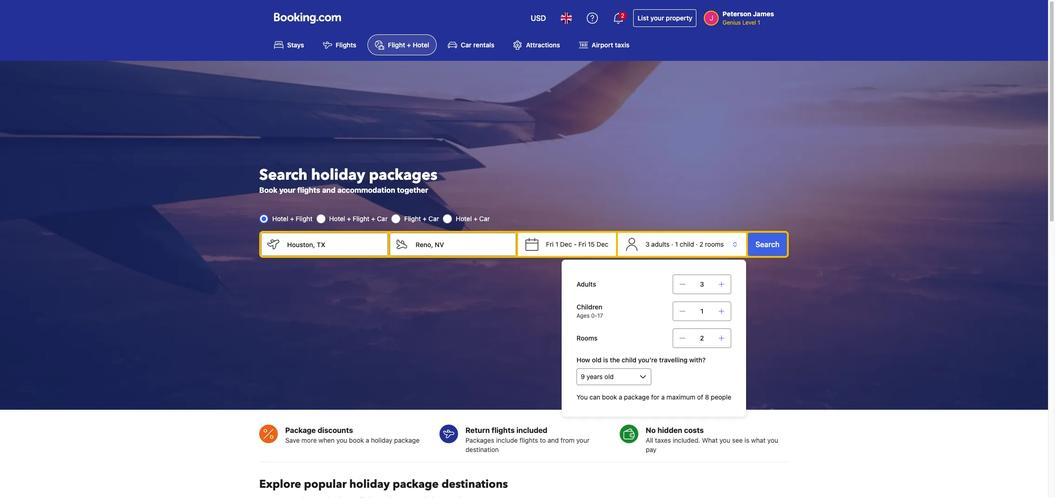 Task type: describe. For each thing, give the bounding box(es) containing it.
what
[[751, 436, 766, 444]]

2 vertical spatial package
[[393, 477, 439, 492]]

popular
[[304, 477, 347, 492]]

of
[[697, 393, 703, 401]]

car rentals
[[461, 41, 494, 49]]

how
[[577, 356, 590, 364]]

with?
[[689, 356, 706, 364]]

2 you from the left
[[720, 436, 730, 444]]

your inside return flights included packages include flights to and from your destination
[[576, 436, 590, 444]]

include
[[496, 436, 518, 444]]

15
[[588, 240, 595, 248]]

2 vertical spatial 2
[[700, 334, 704, 342]]

no hidden costs all taxes included. what you see is what you pay
[[646, 426, 778, 453]]

usd button
[[525, 7, 552, 29]]

usd
[[531, 14, 546, 22]]

taxes
[[655, 436, 671, 444]]

more
[[301, 436, 317, 444]]

search for search
[[756, 240, 780, 249]]

included
[[516, 426, 547, 434]]

and inside search holiday packages book your flights and accommodation together
[[322, 186, 336, 194]]

child for the
[[622, 356, 637, 364]]

3 adults · 1 child · 2 rooms
[[646, 240, 724, 248]]

pay
[[646, 445, 657, 453]]

search button
[[748, 233, 787, 256]]

17
[[597, 312, 603, 319]]

0-
[[591, 312, 597, 319]]

flights for holiday
[[297, 186, 320, 194]]

people
[[711, 393, 731, 401]]

book
[[259, 186, 278, 194]]

old
[[592, 356, 602, 364]]

the
[[610, 356, 620, 364]]

hidden
[[658, 426, 682, 434]]

hotel + car
[[456, 215, 490, 223]]

included.
[[673, 436, 700, 444]]

rooms
[[577, 334, 598, 342]]

search for search holiday packages book your flights and accommodation together
[[259, 165, 307, 186]]

adults
[[577, 280, 596, 288]]

adults
[[651, 240, 670, 248]]

to
[[540, 436, 546, 444]]

level
[[742, 19, 756, 26]]

-
[[574, 240, 577, 248]]

attractions
[[526, 41, 560, 49]]

package inside the 'package discounts save more when you book a holiday package'
[[394, 436, 420, 444]]

is inside no hidden costs all taxes included. what you see is what you pay
[[745, 436, 749, 444]]

car rentals link
[[440, 34, 502, 55]]

no
[[646, 426, 656, 434]]

peterson james genius level 1
[[723, 10, 774, 26]]

destination
[[466, 445, 499, 453]]

flight + hotel link
[[368, 34, 437, 55]]

hotel for hotel + flight + car
[[329, 215, 345, 223]]

genius
[[723, 19, 741, 26]]

explore
[[259, 477, 301, 492]]

3 you from the left
[[767, 436, 778, 444]]

1 · from the left
[[671, 240, 673, 248]]

airport
[[592, 41, 613, 49]]

for
[[651, 393, 660, 401]]

1 horizontal spatial a
[[619, 393, 622, 401]]

what
[[702, 436, 718, 444]]

flights link
[[315, 34, 364, 55]]

all
[[646, 436, 653, 444]]

packages
[[466, 436, 494, 444]]

1 vertical spatial 2
[[700, 240, 703, 248]]

3 for 3
[[700, 280, 704, 288]]

1 horizontal spatial flights
[[492, 426, 515, 434]]

packages
[[369, 165, 437, 186]]

you're
[[638, 356, 657, 364]]

+ for hotel + flight + car
[[347, 215, 351, 223]]

hotel + flight + car
[[329, 215, 388, 223]]

airport taxis link
[[571, 34, 637, 55]]

from
[[561, 436, 575, 444]]

a inside the 'package discounts save more when you book a holiday package'
[[366, 436, 369, 444]]

how old is the child you're travelling with?
[[577, 356, 706, 364]]

peterson
[[723, 10, 751, 18]]

book inside the 'package discounts save more when you book a holiday package'
[[349, 436, 364, 444]]

flight + hotel
[[388, 41, 429, 49]]

2 · from the left
[[696, 240, 698, 248]]

2 vertical spatial holiday
[[349, 477, 390, 492]]

return flights included packages include flights to and from your destination
[[466, 426, 590, 453]]

james
[[753, 10, 774, 18]]

0 vertical spatial is
[[603, 356, 608, 364]]



Task type: locate. For each thing, give the bounding box(es) containing it.
flights inside search holiday packages book your flights and accommodation together
[[297, 186, 320, 194]]

0 horizontal spatial book
[[349, 436, 364, 444]]

0 vertical spatial holiday
[[311, 165, 365, 186]]

0 horizontal spatial you
[[336, 436, 347, 444]]

0 horizontal spatial flights
[[297, 186, 320, 194]]

attractions link
[[506, 34, 568, 55]]

2 horizontal spatial you
[[767, 436, 778, 444]]

1 vertical spatial 3
[[700, 280, 704, 288]]

list
[[638, 14, 649, 22]]

stays link
[[267, 34, 312, 55]]

1 vertical spatial your
[[279, 186, 295, 194]]

1 horizontal spatial 3
[[700, 280, 704, 288]]

·
[[671, 240, 673, 248], [696, 240, 698, 248]]

0 horizontal spatial and
[[322, 186, 336, 194]]

1 vertical spatial search
[[756, 240, 780, 249]]

discounts
[[318, 426, 353, 434]]

holiday inside search holiday packages book your flights and accommodation together
[[311, 165, 365, 186]]

children ages 0-17
[[577, 303, 603, 319]]

1 vertical spatial package
[[394, 436, 420, 444]]

booking.com online hotel reservations image
[[274, 13, 341, 24]]

a right for
[[661, 393, 665, 401]]

2 horizontal spatial your
[[650, 14, 664, 22]]

holiday inside the 'package discounts save more when you book a holiday package'
[[371, 436, 392, 444]]

child for 1
[[680, 240, 694, 248]]

1 vertical spatial flights
[[492, 426, 515, 434]]

you
[[577, 393, 588, 401]]

0 vertical spatial and
[[322, 186, 336, 194]]

2 up with?
[[700, 334, 704, 342]]

2 left rooms
[[700, 240, 703, 248]]

+ for flight + hotel
[[407, 41, 411, 49]]

+ for hotel + car
[[474, 215, 478, 223]]

1 vertical spatial holiday
[[371, 436, 392, 444]]

0 vertical spatial book
[[602, 393, 617, 401]]

child right the adults
[[680, 240, 694, 248]]

explore popular holiday package destinations
[[259, 477, 508, 492]]

you left see
[[720, 436, 730, 444]]

holiday up explore popular holiday package destinations
[[371, 436, 392, 444]]

property
[[666, 14, 692, 22]]

2 left the list
[[621, 12, 624, 19]]

return
[[466, 426, 490, 434]]

costs
[[684, 426, 704, 434]]

flight
[[388, 41, 405, 49], [296, 215, 313, 223], [353, 215, 369, 223], [404, 215, 421, 223]]

3 for 3 adults · 1 child · 2 rooms
[[646, 240, 650, 248]]

0 horizontal spatial your
[[279, 186, 295, 194]]

3 left the adults
[[646, 240, 650, 248]]

hotel for hotel + flight
[[272, 215, 288, 223]]

and left accommodation
[[322, 186, 336, 194]]

0 horizontal spatial dec
[[560, 240, 572, 248]]

is
[[603, 356, 608, 364], [745, 436, 749, 444]]

maximum
[[667, 393, 695, 401]]

2 horizontal spatial flights
[[520, 436, 538, 444]]

0 horizontal spatial a
[[366, 436, 369, 444]]

1 horizontal spatial child
[[680, 240, 694, 248]]

together
[[397, 186, 428, 194]]

+ for hotel + flight
[[290, 215, 294, 223]]

you inside the 'package discounts save more when you book a holiday package'
[[336, 436, 347, 444]]

dec
[[560, 240, 572, 248], [597, 240, 608, 248]]

rentals
[[473, 41, 494, 49]]

book right can
[[602, 393, 617, 401]]

holiday
[[311, 165, 365, 186], [371, 436, 392, 444], [349, 477, 390, 492]]

search inside button
[[756, 240, 780, 249]]

0 vertical spatial 3
[[646, 240, 650, 248]]

is right see
[[745, 436, 749, 444]]

1 horizontal spatial you
[[720, 436, 730, 444]]

see
[[732, 436, 743, 444]]

2 button
[[607, 7, 630, 29]]

1 horizontal spatial book
[[602, 393, 617, 401]]

book down "discounts"
[[349, 436, 364, 444]]

2 fri from the left
[[579, 240, 586, 248]]

0 vertical spatial 2
[[621, 12, 624, 19]]

holiday up accommodation
[[311, 165, 365, 186]]

destinations
[[442, 477, 508, 492]]

and right to
[[548, 436, 559, 444]]

1 vertical spatial and
[[548, 436, 559, 444]]

1 dec from the left
[[560, 240, 572, 248]]

2 vertical spatial your
[[576, 436, 590, 444]]

package discounts save more when you book a holiday package
[[285, 426, 420, 444]]

a right can
[[619, 393, 622, 401]]

0 vertical spatial your
[[650, 14, 664, 22]]

0 horizontal spatial search
[[259, 165, 307, 186]]

you right what
[[767, 436, 778, 444]]

hotel + flight
[[272, 215, 313, 223]]

1 you from the left
[[336, 436, 347, 444]]

1 horizontal spatial and
[[548, 436, 559, 444]]

1
[[758, 19, 760, 26], [555, 240, 558, 248], [675, 240, 678, 248], [701, 307, 704, 315]]

0 horizontal spatial is
[[603, 356, 608, 364]]

is right old
[[603, 356, 608, 364]]

you
[[336, 436, 347, 444], [720, 436, 730, 444], [767, 436, 778, 444]]

1 vertical spatial book
[[349, 436, 364, 444]]

a
[[619, 393, 622, 401], [661, 393, 665, 401], [366, 436, 369, 444]]

accommodation
[[337, 186, 395, 194]]

+ for flight + car
[[423, 215, 427, 223]]

child right the
[[622, 356, 637, 364]]

1 horizontal spatial fri
[[579, 240, 586, 248]]

fri 1 dec - fri 15 dec
[[546, 240, 608, 248]]

1 inside peterson james genius level 1
[[758, 19, 760, 26]]

1 fri from the left
[[546, 240, 554, 248]]

holiday right popular at the bottom left of the page
[[349, 477, 390, 492]]

search holiday packages book your flights and accommodation together
[[259, 165, 437, 194]]

· right the adults
[[671, 240, 673, 248]]

Where to? field
[[408, 233, 516, 256]]

ages
[[577, 312, 590, 319]]

3 down 3 adults · 1 child · 2 rooms
[[700, 280, 704, 288]]

2 horizontal spatial a
[[661, 393, 665, 401]]

0 horizontal spatial child
[[622, 356, 637, 364]]

· left rooms
[[696, 240, 698, 248]]

1 vertical spatial child
[[622, 356, 637, 364]]

your inside search holiday packages book your flights and accommodation together
[[279, 186, 295, 194]]

child
[[680, 240, 694, 248], [622, 356, 637, 364]]

0 horizontal spatial ·
[[671, 240, 673, 248]]

fri left "-"
[[546, 240, 554, 248]]

search
[[259, 165, 307, 186], [756, 240, 780, 249]]

list your property link
[[633, 9, 697, 27]]

1 horizontal spatial dec
[[597, 240, 608, 248]]

when
[[319, 436, 335, 444]]

1 horizontal spatial your
[[576, 436, 590, 444]]

8
[[705, 393, 709, 401]]

package
[[285, 426, 316, 434]]

airport taxis
[[592, 41, 630, 49]]

0 vertical spatial search
[[259, 165, 307, 186]]

3
[[646, 240, 650, 248], [700, 280, 704, 288]]

1 vertical spatial is
[[745, 436, 749, 444]]

0 vertical spatial flights
[[297, 186, 320, 194]]

stays
[[287, 41, 304, 49]]

hotel for hotel + car
[[456, 215, 472, 223]]

you down "discounts"
[[336, 436, 347, 444]]

2 inside button
[[621, 12, 624, 19]]

your right book
[[279, 186, 295, 194]]

2 dec from the left
[[597, 240, 608, 248]]

package
[[624, 393, 649, 401], [394, 436, 420, 444], [393, 477, 439, 492]]

taxis
[[615, 41, 630, 49]]

rooms
[[705, 240, 724, 248]]

Where from? field
[[280, 233, 388, 256]]

flights
[[336, 41, 356, 49]]

1 horizontal spatial ·
[[696, 240, 698, 248]]

and inside return flights included packages include flights to and from your destination
[[548, 436, 559, 444]]

0 horizontal spatial fri
[[546, 240, 554, 248]]

hotel
[[413, 41, 429, 49], [272, 215, 288, 223], [329, 215, 345, 223], [456, 215, 472, 223]]

flights up include
[[492, 426, 515, 434]]

2
[[621, 12, 624, 19], [700, 240, 703, 248], [700, 334, 704, 342]]

list your property
[[638, 14, 692, 22]]

0 vertical spatial package
[[624, 393, 649, 401]]

you can book a package for a maximum of 8 people
[[577, 393, 731, 401]]

flight + car
[[404, 215, 439, 223]]

0 vertical spatial child
[[680, 240, 694, 248]]

flights up hotel + flight
[[297, 186, 320, 194]]

2 vertical spatial flights
[[520, 436, 538, 444]]

fri right "-"
[[579, 240, 586, 248]]

your right from
[[576, 436, 590, 444]]

dec left "-"
[[560, 240, 572, 248]]

and
[[322, 186, 336, 194], [548, 436, 559, 444]]

your
[[650, 14, 664, 22], [279, 186, 295, 194], [576, 436, 590, 444]]

save
[[285, 436, 300, 444]]

dec right '15'
[[597, 240, 608, 248]]

can
[[589, 393, 600, 401]]

flights down 'included'
[[520, 436, 538, 444]]

a right when at the bottom left of the page
[[366, 436, 369, 444]]

flights for flights
[[520, 436, 538, 444]]

your right the list
[[650, 14, 664, 22]]

children
[[577, 303, 602, 311]]

0 horizontal spatial 3
[[646, 240, 650, 248]]

1 horizontal spatial search
[[756, 240, 780, 249]]

search inside search holiday packages book your flights and accommodation together
[[259, 165, 307, 186]]

book
[[602, 393, 617, 401], [349, 436, 364, 444]]

travelling
[[659, 356, 688, 364]]

1 horizontal spatial is
[[745, 436, 749, 444]]



Task type: vqa. For each thing, say whether or not it's contained in the screenshot.
the rightmost &
no



